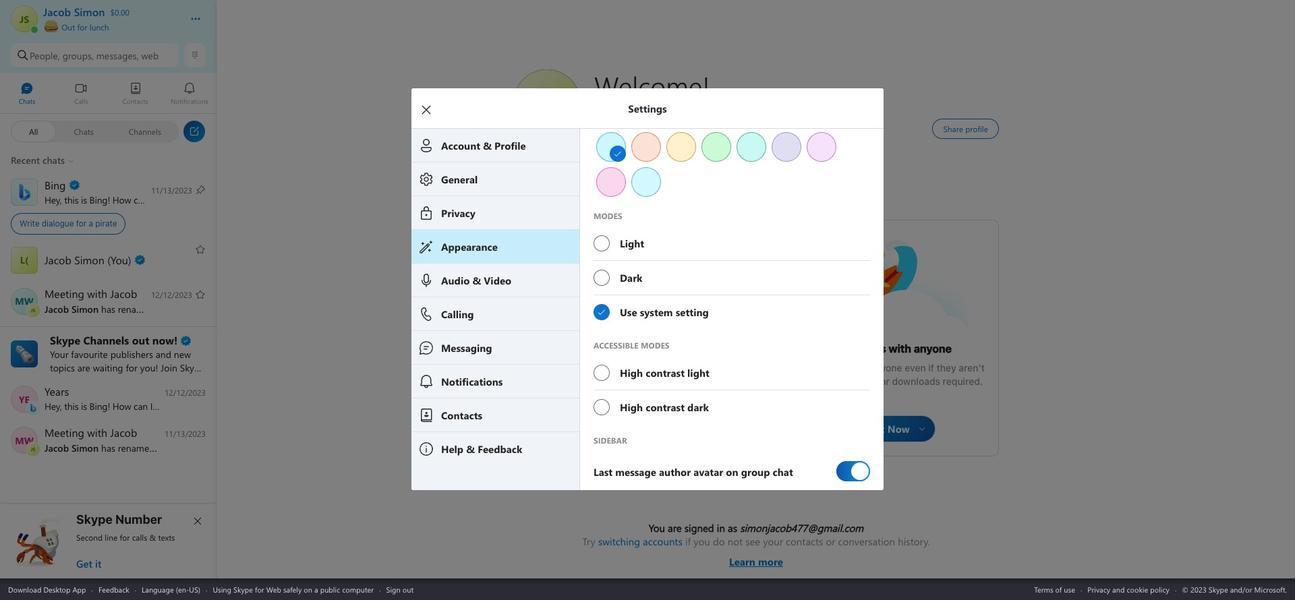 Task type: locate. For each thing, give the bounding box(es) containing it.
required.
[[943, 376, 983, 387]]

and up thing!
[[711, 362, 727, 374]]

0 vertical spatial !
[[108, 193, 110, 206]]

2 vertical spatial channels
[[50, 375, 88, 388]]

are inside your favourite publishers and new topics are waiting for you! join skype channels now!
[[77, 362, 90, 375]]

1 vertical spatial and
[[711, 362, 727, 374]]

1 vertical spatial i
[[150, 400, 153, 413]]

1 vertical spatial how
[[113, 400, 131, 413]]

1 vertical spatial this
[[64, 400, 79, 413]]

sign out link
[[386, 585, 414, 595]]

accounts
[[643, 535, 683, 549]]

1 vertical spatial can
[[134, 400, 148, 413]]

with up sign
[[849, 362, 868, 374]]

2 horizontal spatial a
[[681, 376, 686, 387]]

1 vertical spatial or
[[826, 535, 836, 549]]

0 horizontal spatial and
[[156, 348, 171, 361]]

2 skype. from the left
[[793, 376, 823, 387]]

hey, this is bing ! how can i help you today? down your favourite publishers and new topics are waiting for you! join skype channels now!
[[45, 400, 222, 413]]

0 vertical spatial today?
[[193, 193, 219, 206]]

number
[[115, 513, 162, 527]]

1 vertical spatial is
[[81, 400, 87, 413]]

with
[[889, 343, 912, 355], [606, 362, 625, 374], [849, 362, 868, 374]]

2 vertical spatial and
[[1113, 585, 1125, 595]]

for down publishers
[[126, 362, 138, 375]]

1 vertical spatial help
[[155, 400, 173, 413]]

privacy and cookie policy
[[1088, 585, 1170, 595]]

your
[[50, 348, 69, 361]]

are
[[77, 362, 90, 375], [668, 522, 682, 535]]

or inside "try switching accounts if you do not see your contacts or conversation history. learn more"
[[826, 535, 836, 549]]

2 is from the top
[[81, 400, 87, 413]]

for inside skype number element
[[120, 532, 130, 543]]

out for lunch
[[59, 22, 109, 32]]

1 vertical spatial !
[[108, 400, 110, 413]]

terms of use
[[1035, 585, 1076, 595]]

language
[[142, 585, 174, 595]]

miss
[[658, 376, 678, 387]]

1 the from the left
[[627, 362, 642, 374]]

channels down topics
[[50, 375, 88, 388]]

2 hey, this is bing ! how can i help you today? from the top
[[45, 400, 222, 413]]

Last message author avatar on group chat checkbox
[[837, 456, 871, 487]]

0 vertical spatial a
[[89, 219, 93, 229]]

0 vertical spatial how
[[113, 193, 131, 206]]

anyone down easy meetings with anyone
[[871, 362, 903, 374]]

for left web
[[255, 585, 264, 595]]

people, groups, messages, web button
[[11, 43, 179, 67]]

with right date
[[606, 362, 625, 374]]

0 vertical spatial hey, this is bing ! how can i help you today?
[[45, 193, 222, 206]]

0 vertical spatial in
[[642, 343, 652, 355]]

skype. down share
[[793, 376, 823, 387]]

the up don't
[[627, 362, 642, 374]]

launch
[[591, 234, 623, 248]]

on right safely
[[304, 585, 312, 595]]

0 vertical spatial you
[[175, 193, 190, 206]]

skype up second
[[76, 513, 113, 527]]

on
[[779, 376, 790, 387], [304, 585, 312, 595]]

0 horizontal spatial skype.
[[598, 376, 629, 387]]

1 vertical spatial if
[[686, 535, 691, 549]]

2 vertical spatial a
[[315, 585, 318, 595]]

0 vertical spatial if
[[929, 362, 935, 374]]

waiting
[[93, 362, 123, 375]]

1 hey, from the top
[[45, 193, 62, 206]]

for right dialogue
[[76, 219, 87, 229]]

write
[[20, 219, 39, 229]]

skype up your
[[50, 333, 80, 348]]

share the invite with anyone even if they aren't on skype. no sign ups or downloads required.
[[777, 362, 988, 387]]

on down share
[[779, 376, 790, 387]]

0 horizontal spatial are
[[77, 362, 90, 375]]

!
[[108, 193, 110, 206], [108, 400, 110, 413]]

if right accounts on the bottom of page
[[686, 535, 691, 549]]

1 vertical spatial channels
[[83, 333, 129, 348]]

to
[[572, 362, 581, 374]]

now! up the new
[[152, 333, 178, 348]]

for for using skype for web safely on a public computer
[[255, 585, 264, 595]]

1 vertical spatial now!
[[90, 375, 111, 388]]

Light checkbox
[[593, 227, 871, 260]]

you
[[175, 193, 190, 206], [175, 400, 190, 413], [694, 535, 711, 549]]

write dialogue for a pirate
[[20, 219, 117, 229]]

tab list
[[0, 76, 217, 113]]

your favourite publishers and new topics are waiting for you! join skype channels now!
[[50, 348, 207, 388]]

a inside "stay up to date with the latest features and updates in skype. don't miss a thing!"
[[681, 376, 686, 387]]

privacy
[[1088, 585, 1111, 595]]

your
[[763, 535, 783, 549]]

as
[[728, 522, 738, 535]]

lunch
[[90, 22, 109, 32]]

1 skype. from the left
[[598, 376, 629, 387]]

for right the out
[[77, 22, 87, 32]]

is up write dialogue for a pirate
[[81, 193, 87, 206]]

(en-
[[176, 585, 189, 595]]

skype inside your favourite publishers and new topics are waiting for you! join skype channels now!
[[180, 362, 205, 375]]

favourite
[[71, 348, 108, 361]]

for inside write dialogue for a pirate button
[[76, 219, 87, 229]]

with inside "stay up to date with the latest features and updates in skype. don't miss a thing!"
[[606, 362, 625, 374]]

1 hey, this is bing ! how can i help you today? from the top
[[45, 193, 222, 206]]

1 horizontal spatial are
[[668, 522, 682, 535]]

this up write dialogue for a pirate
[[64, 193, 79, 206]]

are right 'you'
[[668, 522, 682, 535]]

1 vertical spatial anyone
[[871, 362, 903, 374]]

is
[[81, 193, 87, 206], [81, 400, 87, 413]]

1 vertical spatial are
[[668, 522, 682, 535]]

i
[[150, 193, 153, 206], [150, 400, 153, 413]]

out up publishers
[[132, 333, 149, 348]]

the down easy
[[806, 362, 820, 374]]

0 vertical spatial and
[[156, 348, 171, 361]]

1 vertical spatial out
[[403, 585, 414, 595]]

switching accounts link
[[599, 535, 683, 549]]

0 vertical spatial help
[[155, 193, 173, 206]]

cookie
[[1127, 585, 1149, 595]]

1 is from the top
[[81, 193, 87, 206]]

anyone
[[914, 343, 952, 355], [871, 362, 903, 374]]

for
[[77, 22, 87, 32], [76, 219, 87, 229], [126, 362, 138, 375], [120, 532, 130, 543], [255, 585, 264, 595]]

if left they
[[929, 362, 935, 374]]

what's new in skype
[[577, 343, 687, 355]]

hey, this is bing ! how can i help you today? up pirate
[[45, 193, 222, 206]]

and up join
[[156, 348, 171, 361]]

not
[[728, 535, 743, 549]]

! down waiting
[[108, 400, 110, 413]]

if inside 'share the invite with anyone even if they aren't on skype. no sign ups or downloads required.'
[[929, 362, 935, 374]]

hey, this is bing ! how can i help you today?
[[45, 193, 222, 206], [45, 400, 222, 413]]

1 i from the top
[[150, 193, 153, 206]]

1 horizontal spatial now!
[[152, 333, 178, 348]]

0 vertical spatial or
[[881, 376, 890, 387]]

1 can from the top
[[134, 193, 148, 206]]

bing up pirate
[[89, 193, 108, 206]]

0 horizontal spatial a
[[89, 219, 93, 229]]

0 vertical spatial are
[[77, 362, 90, 375]]

1 horizontal spatial on
[[779, 376, 790, 387]]

0 horizontal spatial in
[[588, 376, 596, 387]]

2 the from the left
[[806, 362, 820, 374]]

1 horizontal spatial or
[[881, 376, 890, 387]]

0 horizontal spatial or
[[826, 535, 836, 549]]

! up pirate
[[108, 193, 110, 206]]

is down favourite at left
[[81, 400, 87, 413]]

1 vertical spatial today?
[[193, 400, 219, 413]]

how up pirate
[[113, 193, 131, 206]]

download
[[8, 585, 41, 595]]

in down date
[[588, 376, 596, 387]]

1 vertical spatial in
[[588, 376, 596, 387]]

anyone up they
[[914, 343, 952, 355]]

skype up latest
[[654, 343, 687, 355]]

for for write dialogue for a pirate
[[76, 219, 87, 229]]

0 horizontal spatial if
[[686, 535, 691, 549]]

in left as
[[717, 522, 725, 535]]

0 horizontal spatial with
[[606, 362, 625, 374]]

the inside 'share the invite with anyone even if they aren't on skype. no sign ups or downloads required.'
[[806, 362, 820, 374]]

0 horizontal spatial out
[[132, 333, 149, 348]]

now!
[[152, 333, 178, 348], [90, 375, 111, 388]]

pirate
[[95, 219, 117, 229]]

hey, up dialogue
[[45, 193, 62, 206]]

calls
[[132, 532, 147, 543]]

terms of use link
[[1035, 585, 1076, 595]]

channels right chats
[[129, 126, 161, 137]]

or right ups
[[881, 376, 890, 387]]

out
[[132, 333, 149, 348], [403, 585, 414, 595]]

1 horizontal spatial skype.
[[793, 376, 823, 387]]

hey, down topics
[[45, 400, 62, 413]]

skype number element
[[11, 513, 206, 571]]

a down features
[[681, 376, 686, 387]]

1 help from the top
[[155, 193, 173, 206]]

0 vertical spatial i
[[150, 193, 153, 206]]

language (en-us)
[[142, 585, 200, 595]]

1 vertical spatial on
[[304, 585, 312, 595]]

1 vertical spatial a
[[681, 376, 686, 387]]

0 vertical spatial hey,
[[45, 193, 62, 206]]

0 vertical spatial anyone
[[914, 343, 952, 355]]

use
[[1064, 585, 1076, 595]]

help
[[155, 193, 173, 206], [155, 400, 173, 413]]

for right line
[[120, 532, 130, 543]]

1 horizontal spatial the
[[806, 362, 820, 374]]

1 vertical spatial bing
[[89, 400, 108, 413]]

1 horizontal spatial in
[[642, 343, 652, 355]]

2 help from the top
[[155, 400, 173, 413]]

and left cookie
[[1113, 585, 1125, 595]]

0 vertical spatial is
[[81, 193, 87, 206]]

channels inside your favourite publishers and new topics are waiting for you! join skype channels now!
[[50, 375, 88, 388]]

now! down waiting
[[90, 375, 111, 388]]

line
[[105, 532, 118, 543]]

out
[[62, 22, 75, 32]]

1 horizontal spatial anyone
[[914, 343, 952, 355]]

skype down the new
[[180, 362, 205, 375]]

1 horizontal spatial if
[[929, 362, 935, 374]]

skype. down date
[[598, 376, 629, 387]]

you are signed in as
[[649, 522, 740, 535]]

&
[[150, 532, 156, 543]]

a left pirate
[[89, 219, 93, 229]]

1 vertical spatial hey, this is bing ! how can i help you today?
[[45, 400, 222, 413]]

texts
[[158, 532, 175, 543]]

with up even
[[889, 343, 912, 355]]

0 horizontal spatial on
[[304, 585, 312, 595]]

0 horizontal spatial now!
[[90, 375, 111, 388]]

0 vertical spatial can
[[134, 193, 148, 206]]

and inside "stay up to date with the latest features and updates in skype. don't miss a thing!"
[[711, 362, 727, 374]]

and inside your favourite publishers and new topics are waiting for you! join skype channels now!
[[156, 348, 171, 361]]

how down your favourite publishers and new topics are waiting for you! join skype channels now!
[[113, 400, 131, 413]]

channels up favourite at left
[[83, 333, 129, 348]]

2 today? from the top
[[193, 400, 219, 413]]

0 vertical spatial this
[[64, 193, 79, 206]]

out right sign
[[403, 585, 414, 595]]

skype.
[[598, 376, 629, 387], [793, 376, 823, 387]]

are down favourite at left
[[77, 362, 90, 375]]

0 vertical spatial bing
[[89, 193, 108, 206]]

ups
[[862, 376, 878, 387]]

this down topics
[[64, 400, 79, 413]]

skype. inside 'share the invite with anyone even if they aren't on skype. no sign ups or downloads required.'
[[793, 376, 823, 387]]

1 horizontal spatial and
[[711, 362, 727, 374]]

skype. inside "stay up to date with the latest features and updates in skype. don't miss a thing!"
[[598, 376, 629, 387]]

or right contacts on the right bottom of page
[[826, 535, 836, 549]]

in right "new"
[[642, 343, 652, 355]]

0 vertical spatial on
[[779, 376, 790, 387]]

0 horizontal spatial the
[[627, 362, 642, 374]]

for for second line for calls & texts
[[120, 532, 130, 543]]

desktop
[[43, 585, 70, 595]]

for inside out for lunch button
[[77, 22, 87, 32]]

safely
[[283, 585, 302, 595]]

a left public
[[315, 585, 318, 595]]

1 vertical spatial hey,
[[45, 400, 62, 413]]

bing down waiting
[[89, 400, 108, 413]]

2 horizontal spatial in
[[717, 522, 725, 535]]

2 vertical spatial you
[[694, 535, 711, 549]]

1 horizontal spatial with
[[849, 362, 868, 374]]

skype channels out now!
[[50, 333, 178, 348]]

0 horizontal spatial anyone
[[871, 362, 903, 374]]

in
[[642, 343, 652, 355], [588, 376, 596, 387], [717, 522, 725, 535]]

download desktop app
[[8, 585, 86, 595]]

web
[[266, 585, 281, 595]]



Task type: describe. For each thing, give the bounding box(es) containing it.
easy meetings with anyone
[[810, 343, 952, 355]]

2 horizontal spatial with
[[889, 343, 912, 355]]

mansurfer
[[841, 234, 889, 248]]

Dark checkbox
[[593, 261, 871, 295]]

2 vertical spatial in
[[717, 522, 725, 535]]

second line for calls & texts
[[76, 532, 175, 543]]

it
[[95, 557, 101, 571]]

latest
[[644, 362, 669, 374]]

contacts
[[786, 535, 824, 549]]

try switching accounts if you do not see your contacts or conversation history. learn more
[[582, 535, 930, 569]]

1 today? from the top
[[193, 193, 219, 206]]

with inside 'share the invite with anyone even if they aren't on skype. no sign ups or downloads required.'
[[849, 362, 868, 374]]

thing!
[[689, 376, 714, 387]]

new
[[616, 343, 639, 355]]

web
[[141, 49, 159, 62]]

feedback
[[98, 585, 129, 595]]

new
[[174, 348, 191, 361]]

or inside 'share the invite with anyone even if they aren't on skype. no sign ups or downloads required.'
[[881, 376, 890, 387]]

meetings
[[838, 343, 886, 355]]

chats
[[74, 126, 94, 137]]

try
[[582, 535, 596, 549]]

sign
[[386, 585, 401, 595]]

sign out
[[386, 585, 414, 595]]

all
[[29, 126, 38, 137]]

computer
[[342, 585, 374, 595]]

second
[[76, 532, 103, 543]]

2 horizontal spatial and
[[1113, 585, 1125, 595]]

High contrast light checkbox
[[593, 356, 871, 390]]

2 bing from the top
[[89, 400, 108, 413]]

2 i from the top
[[150, 400, 153, 413]]

privacy and cookie policy link
[[1088, 585, 1170, 595]]

write dialogue for a pirate button
[[11, 213, 126, 235]]

2 can from the top
[[134, 400, 148, 413]]

publishers
[[110, 348, 153, 361]]

0 vertical spatial out
[[132, 333, 149, 348]]

learn more link
[[582, 549, 930, 569]]

a inside button
[[89, 219, 93, 229]]

in inside "stay up to date with the latest features and updates in skype. don't miss a thing!"
[[588, 376, 596, 387]]

theme dialog
[[412, 0, 904, 573]]

using skype for web safely on a public computer
[[213, 585, 374, 595]]

get
[[76, 557, 92, 571]]

1 ! from the top
[[108, 193, 110, 206]]

0 vertical spatial channels
[[129, 126, 161, 137]]

history.
[[898, 535, 930, 549]]

on inside 'share the invite with anyone even if they aren't on skype. no sign ups or downloads required.'
[[779, 376, 790, 387]]

terms
[[1035, 585, 1054, 595]]

0 vertical spatial now!
[[152, 333, 178, 348]]

2 this from the top
[[64, 400, 79, 413]]

1 horizontal spatial out
[[403, 585, 414, 595]]

using skype for web safely on a public computer link
[[213, 585, 374, 595]]

now! inside your favourite publishers and new topics are waiting for you! join skype channels now!
[[90, 375, 111, 388]]

dialogue
[[42, 219, 74, 229]]

public
[[320, 585, 340, 595]]

2 hey, from the top
[[45, 400, 62, 413]]

easy
[[810, 343, 835, 355]]

2 how from the top
[[113, 400, 131, 413]]

1 this from the top
[[64, 193, 79, 206]]

you inside "try switching accounts if you do not see your contacts or conversation history. learn more"
[[694, 535, 711, 549]]

the inside "stay up to date with the latest features and updates in skype. don't miss a thing!"
[[627, 362, 642, 374]]

if inside "try switching accounts if you do not see your contacts or conversation history. learn more"
[[686, 535, 691, 549]]

of
[[1056, 585, 1062, 595]]

stay up to date with the latest features and updates in skype. don't miss a thing!
[[536, 362, 730, 387]]

groups,
[[63, 49, 94, 62]]

signed
[[685, 522, 714, 535]]

skype inside skype number element
[[76, 513, 113, 527]]

1 bing from the top
[[89, 193, 108, 206]]

they
[[937, 362, 957, 374]]

share
[[777, 362, 803, 374]]

app
[[73, 585, 86, 595]]

for inside your favourite publishers and new topics are waiting for you! join skype channels now!
[[126, 362, 138, 375]]

people, groups, messages, web
[[30, 49, 159, 62]]

even
[[905, 362, 926, 374]]

date
[[583, 362, 603, 374]]

1 vertical spatial you
[[175, 400, 190, 413]]

Use system setting checkbox
[[593, 296, 871, 329]]

see
[[746, 535, 761, 549]]

more
[[759, 555, 783, 569]]

no
[[826, 376, 838, 387]]

you!
[[140, 362, 158, 375]]

invite
[[823, 362, 847, 374]]

feedback link
[[98, 585, 129, 595]]

features
[[672, 362, 708, 374]]

2 ! from the top
[[108, 400, 110, 413]]

conversation
[[839, 535, 896, 549]]

1 how from the top
[[113, 193, 131, 206]]

language (en-us) link
[[142, 585, 200, 595]]

join
[[161, 362, 177, 375]]

us)
[[189, 585, 200, 595]]

anyone inside 'share the invite with anyone even if they aren't on skype. no sign ups or downloads required.'
[[871, 362, 903, 374]]

you
[[649, 522, 665, 535]]

people,
[[30, 49, 60, 62]]

get it
[[76, 557, 101, 571]]

downloads
[[893, 376, 941, 387]]

messages,
[[96, 49, 139, 62]]

policy
[[1151, 585, 1170, 595]]

what's
[[577, 343, 614, 355]]

do
[[713, 535, 725, 549]]

download desktop app link
[[8, 585, 86, 595]]

learn
[[729, 555, 756, 569]]

stay
[[536, 362, 556, 374]]

1 horizontal spatial a
[[315, 585, 318, 595]]

aren't
[[959, 362, 985, 374]]

switching
[[599, 535, 640, 549]]

skype number
[[76, 513, 162, 527]]

skype right using
[[234, 585, 253, 595]]

High contrast dark checkbox
[[593, 391, 871, 424]]

topics
[[50, 362, 75, 375]]

updates
[[549, 376, 585, 387]]



Task type: vqa. For each thing, say whether or not it's contained in the screenshot.
GAME
no



